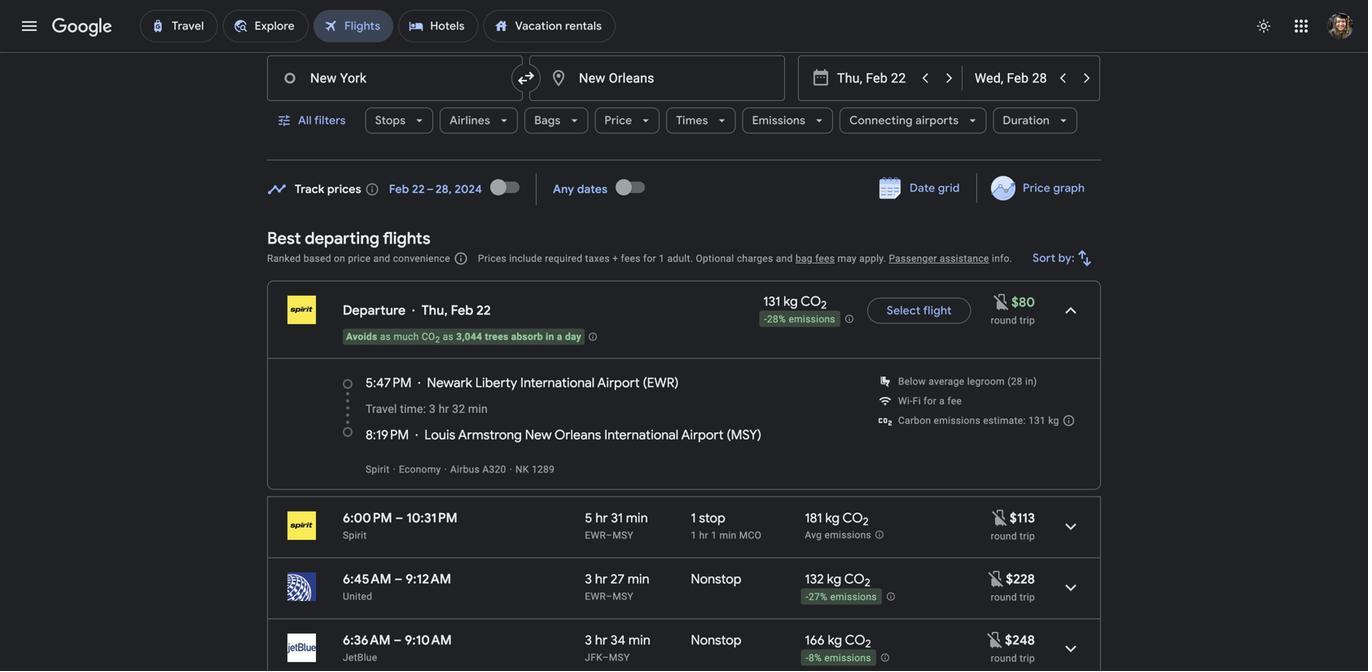 Task type: locate. For each thing, give the bounding box(es) containing it.
– inside 6:00 pm – 10:31 pm spirit
[[395, 510, 403, 527]]

- for 132
[[806, 592, 809, 603]]

2 and from the left
[[776, 253, 793, 264]]

airlines
[[450, 113, 490, 128]]

in)
[[1026, 376, 1037, 387]]

trip down $228
[[1020, 592, 1035, 603]]

co up -28% emissions
[[801, 293, 821, 310]]

1 horizontal spatial fees
[[815, 253, 835, 264]]

kg up -8% emissions
[[828, 632, 842, 649]]

min
[[468, 402, 488, 416], [626, 510, 648, 527], [720, 530, 737, 541], [628, 571, 650, 588], [629, 632, 651, 649]]

0 vertical spatial for
[[643, 253, 656, 264]]

kg inside 132 kg co 2
[[827, 571, 842, 588]]

trip for $80
[[1020, 315, 1035, 326]]

round trip for $228
[[991, 592, 1035, 603]]

flight details. leaves newark liberty international airport at 6:45 am on thursday, february 22 and arrives at louis armstrong new orleans international airport at 9:12 am on thursday, february 22. image
[[1052, 568, 1091, 607]]

 image inside the best departing flights main content
[[510, 464, 512, 475]]

 image
[[510, 464, 512, 475]]

1 vertical spatial nonstop flight. element
[[691, 632, 742, 651]]

round for $228
[[991, 592, 1017, 603]]

1 horizontal spatial airport
[[681, 427, 724, 444]]

co inside "131 kg co 2"
[[801, 293, 821, 310]]

3 inside the 3 hr 34 min jfk – msy
[[585, 632, 592, 649]]

feb left 22
[[451, 302, 474, 319]]

1 vertical spatial (
[[727, 427, 731, 444]]

166
[[805, 632, 825, 649]]

131 up 28%
[[764, 293, 781, 310]]

for
[[643, 253, 656, 264], [924, 395, 937, 407]]

kg inside 181 kg co 2
[[826, 510, 840, 527]]

this price for this flight doesn't include overhead bin access. if you need a carry-on bag, use the bags filter to update prices. image right the 'flight'
[[992, 292, 1012, 312]]

airports
[[916, 113, 959, 128]]

– right the 6:00 pm "text field"
[[395, 510, 403, 527]]

hr left 27
[[595, 571, 608, 588]]

22 – 28,
[[412, 182, 452, 197]]

2 vertical spatial -
[[806, 653, 809, 664]]

2 vertical spatial ewr
[[585, 591, 606, 602]]

1 trip from the top
[[1020, 315, 1035, 326]]

0 vertical spatial -
[[764, 314, 767, 325]]

round down 80 us dollars 'text box' on the right top of the page
[[991, 315, 1017, 326]]

2 round from the top
[[991, 531, 1017, 542]]

trip for $248
[[1020, 653, 1035, 664]]

co up avg emissions
[[843, 510, 863, 527]]

travel time: 3 hr 32 min
[[366, 402, 488, 416]]

avoids as much co 2 as 3,044 trees absorb in a day
[[346, 331, 582, 344]]

wi-fi for a fee
[[898, 395, 962, 407]]

msy inside the 3 hr 34 min jfk – msy
[[609, 652, 630, 663]]

spirit down the 6:00 pm "text field"
[[343, 530, 367, 541]]

round down this price for this flight doesn't include overhead bin access. if you need a carry-on bag, use the bags filter to update prices. icon
[[991, 531, 1017, 542]]

as left much
[[380, 331, 391, 343]]

kg
[[784, 293, 798, 310], [1049, 415, 1059, 426], [826, 510, 840, 527], [827, 571, 842, 588], [828, 632, 842, 649]]

any dates
[[553, 182, 608, 197]]

international right orleans
[[605, 427, 679, 444]]

4 trip from the top
[[1020, 653, 1035, 664]]

co up -27% emissions
[[845, 571, 865, 588]]

and left bag
[[776, 253, 793, 264]]

co right much
[[422, 331, 435, 343]]

emissions for 131
[[789, 314, 836, 325]]

1 round from the top
[[991, 315, 1017, 326]]

2 up -27% emissions
[[865, 576, 871, 590]]

a inside avoids as much co 2 as 3,044 trees absorb in a day
[[557, 331, 563, 343]]

round down 248 us dollars text box
[[991, 653, 1017, 664]]

learn more about ranking image
[[454, 251, 468, 266]]

may
[[838, 253, 857, 264]]

all filters button
[[267, 101, 359, 140]]

international
[[521, 375, 595, 391], [605, 427, 679, 444]]

1 round trip from the top
[[991, 315, 1035, 326]]

charges
[[737, 253, 774, 264]]

hr left 34
[[595, 632, 608, 649]]

a
[[557, 331, 563, 343], [940, 395, 945, 407]]

– down 27
[[606, 591, 613, 602]]

0 vertical spatial international
[[521, 375, 595, 391]]

131
[[764, 293, 781, 310], [1029, 415, 1046, 426]]

6:45 am
[[343, 571, 391, 588]]

None search field
[[267, 15, 1101, 160]]

for right fi
[[924, 395, 937, 407]]

hr inside 1 stop 1 hr 1 min mco
[[699, 530, 709, 541]]

1 vertical spatial nonstop
[[691, 632, 742, 649]]

3 inside 3 hr 27 min ewr – msy
[[585, 571, 592, 588]]

0 horizontal spatial for
[[643, 253, 656, 264]]

fees right +
[[621, 253, 641, 264]]

1 horizontal spatial price
[[1023, 181, 1051, 196]]

hr right 5
[[596, 510, 608, 527]]

- down "131 kg co 2"
[[764, 314, 767, 325]]

6:36 am – 9:10 am jetblue
[[343, 632, 452, 663]]

Arrival time: 9:12 AM. text field
[[406, 571, 451, 588]]

4 round trip from the top
[[991, 653, 1035, 664]]

min right 34
[[629, 632, 651, 649]]

all filters
[[298, 113, 346, 128]]

2 up -28% emissions
[[821, 298, 827, 312]]

msy for 5 hr 31 min
[[613, 530, 634, 541]]

price graph button
[[981, 174, 1098, 203]]

1 vertical spatial 3
[[585, 571, 592, 588]]

nonstop for 3 hr 27 min
[[691, 571, 742, 588]]

date grid button
[[868, 174, 973, 203]]

1 vertical spatial feb
[[451, 302, 474, 319]]

1 horizontal spatial 131
[[1029, 415, 1046, 426]]

price for price
[[605, 113, 632, 128]]

3 up jfk
[[585, 632, 592, 649]]

price right bags popup button
[[605, 113, 632, 128]]

round trip down $228
[[991, 592, 1035, 603]]

0 horizontal spatial price
[[605, 113, 632, 128]]

min inside 5 hr 31 min ewr – msy
[[626, 510, 648, 527]]

– inside 3 hr 27 min ewr – msy
[[606, 591, 613, 602]]

1 vertical spatial a
[[940, 395, 945, 407]]

bag
[[796, 253, 813, 264]]

graph
[[1053, 181, 1085, 196]]

find the best price region
[[267, 168, 1101, 216]]

a left fee
[[940, 395, 945, 407]]

None text field
[[267, 55, 523, 101]]

1 horizontal spatial )
[[757, 427, 762, 444]]

trip down $113
[[1020, 531, 1035, 542]]

price graph
[[1023, 181, 1085, 196]]

spirit inside 6:00 pm – 10:31 pm spirit
[[343, 530, 367, 541]]

1 inside popup button
[[412, 27, 418, 41]]

32
[[452, 402, 465, 416]]

1 horizontal spatial feb
[[451, 302, 474, 319]]

0 horizontal spatial (
[[643, 375, 647, 391]]

msy inside 5 hr 31 min ewr – msy
[[613, 530, 634, 541]]

4 round from the top
[[991, 653, 1017, 664]]

price
[[348, 253, 371, 264]]

2 inside avoids as much co 2 as 3,044 trees absorb in a day
[[435, 335, 440, 344]]

1
[[412, 27, 418, 41], [659, 253, 665, 264], [691, 510, 696, 527], [691, 530, 697, 541], [711, 530, 717, 541]]

2 for 181
[[863, 515, 869, 529]]

ewr inside 3 hr 27 min ewr – msy
[[585, 591, 606, 602]]

hr inside the 3 hr 34 min jfk – msy
[[595, 632, 608, 649]]

- down 166 at the right of page
[[806, 653, 809, 664]]

in
[[546, 331, 554, 343]]

estimate:
[[984, 415, 1026, 426]]

price inside button
[[1023, 181, 1051, 196]]

min inside 3 hr 27 min ewr – msy
[[628, 571, 650, 588]]

1 vertical spatial this price for this flight doesn't include overhead bin access. if you need a carry-on bag, use the bags filter to update prices. image
[[987, 569, 1006, 589]]

1 button
[[382, 15, 447, 54]]

trip down 80 us dollars 'text box' on the right top of the page
[[1020, 315, 1035, 326]]

nonstop for 3 hr 34 min
[[691, 632, 742, 649]]

0 horizontal spatial international
[[521, 375, 595, 391]]

8%
[[809, 653, 822, 664]]

3 trip from the top
[[1020, 592, 1035, 603]]

msy inside 3 hr 27 min ewr – msy
[[613, 591, 634, 602]]

0 horizontal spatial feb
[[389, 182, 409, 197]]

0 horizontal spatial 131
[[764, 293, 781, 310]]

34
[[611, 632, 626, 649]]

2024
[[455, 182, 482, 197]]

co up -8% emissions
[[845, 632, 866, 649]]

2
[[821, 298, 827, 312], [435, 335, 440, 344], [863, 515, 869, 529], [865, 576, 871, 590], [866, 637, 871, 651]]

1 horizontal spatial as
[[443, 331, 454, 343]]

travel
[[366, 402, 397, 416]]

for left 'adult.'
[[643, 253, 656, 264]]

ewr inside 5 hr 31 min ewr – msy
[[585, 530, 606, 541]]

0 vertical spatial 131
[[764, 293, 781, 310]]

this price for this flight doesn't include overhead bin access. if you need a carry-on bag, use the bags filter to update prices. image
[[992, 292, 1012, 312], [987, 569, 1006, 589], [986, 630, 1005, 650]]

- down the 132
[[806, 592, 809, 603]]

0 vertical spatial a
[[557, 331, 563, 343]]

2 vertical spatial 3
[[585, 632, 592, 649]]

fees right bag
[[815, 253, 835, 264]]

– down total duration 3 hr 34 min. element on the bottom
[[602, 652, 609, 663]]

80 US dollars text field
[[1012, 294, 1035, 311]]

change appearance image
[[1245, 7, 1284, 46]]

carbon
[[898, 415, 931, 426]]

hr for 3 hr 34 min
[[595, 632, 608, 649]]

Arrival time: 8:19 PM. text field
[[366, 427, 409, 444]]

6:36 am
[[343, 632, 391, 649]]

nonstop flight. element
[[691, 571, 742, 590], [691, 632, 742, 651]]

2 inside "131 kg co 2"
[[821, 298, 827, 312]]

1 vertical spatial airport
[[681, 427, 724, 444]]

emissions down 132 kg co 2
[[830, 592, 877, 603]]

1 vertical spatial price
[[1023, 181, 1051, 196]]

min inside the 3 hr 34 min jfk – msy
[[629, 632, 651, 649]]

0 vertical spatial this price for this flight doesn't include overhead bin access. if you need a carry-on bag, use the bags filter to update prices. image
[[992, 292, 1012, 312]]

0 vertical spatial feb
[[389, 182, 409, 197]]

2 inside 166 kg co 2
[[866, 637, 871, 651]]

trip
[[1020, 315, 1035, 326], [1020, 531, 1035, 542], [1020, 592, 1035, 603], [1020, 653, 1035, 664]]

0 horizontal spatial a
[[557, 331, 563, 343]]

– inside 6:36 am – 9:10 am jetblue
[[394, 632, 402, 649]]

min inside 1 stop 1 hr 1 min mco
[[720, 530, 737, 541]]

)
[[675, 375, 679, 391], [757, 427, 762, 444]]

2 round trip from the top
[[991, 531, 1035, 542]]

1 vertical spatial for
[[924, 395, 937, 407]]

any
[[553, 182, 574, 197]]

3 for 9:10 am
[[585, 632, 592, 649]]

2 as from the left
[[443, 331, 454, 343]]

1 vertical spatial spirit
[[343, 530, 367, 541]]

2 trip from the top
[[1020, 531, 1035, 542]]

leaves john f. kennedy international airport at 6:36 am on thursday, february 22 and arrives at louis armstrong new orleans international airport at 9:10 am on thursday, february 22. element
[[343, 632, 452, 649]]

2 down thu,
[[435, 335, 440, 344]]

and right price
[[373, 253, 390, 264]]

feb
[[389, 182, 409, 197], [451, 302, 474, 319]]

3 left 27
[[585, 571, 592, 588]]

kg inside 166 kg co 2
[[828, 632, 842, 649]]

filters
[[314, 113, 346, 128]]

2 up -8% emissions
[[866, 637, 871, 651]]

this price for this flight doesn't include overhead bin access. if you need a carry-on bag, use the bags filter to update prices. image for $80
[[992, 292, 1012, 312]]

prices
[[327, 182, 362, 197]]

$228
[[1006, 571, 1035, 588]]

1 horizontal spatial and
[[776, 253, 793, 264]]

sort by:
[[1033, 251, 1075, 266]]

1 nonstop from the top
[[691, 571, 742, 588]]

0 horizontal spatial )
[[675, 375, 679, 391]]

0 vertical spatial price
[[605, 113, 632, 128]]

emissions for 132
[[830, 592, 877, 603]]

feb inside find the best price region
[[389, 182, 409, 197]]

round down $228
[[991, 592, 1017, 603]]

airbus a320
[[450, 464, 506, 475]]

0 vertical spatial airport
[[598, 375, 640, 391]]

2 inside 181 kg co 2
[[863, 515, 869, 529]]

emissions down "131 kg co 2"
[[789, 314, 836, 325]]

connecting airports
[[850, 113, 959, 128]]

– left 9:10 am
[[394, 632, 402, 649]]

2 for 166
[[866, 637, 871, 651]]

nonstop
[[691, 571, 742, 588], [691, 632, 742, 649]]

track
[[295, 182, 325, 197]]

emissions
[[789, 314, 836, 325], [934, 415, 981, 426], [825, 530, 872, 541], [830, 592, 877, 603], [825, 653, 871, 664]]

3 round from the top
[[991, 592, 1017, 603]]

times button
[[667, 101, 736, 140]]

0 vertical spatial 3
[[429, 402, 436, 416]]

kg up -27% emissions
[[827, 571, 842, 588]]

2 vertical spatial this price for this flight doesn't include overhead bin access. if you need a carry-on bag, use the bags filter to update prices. image
[[986, 630, 1005, 650]]

round trip for $80
[[991, 315, 1035, 326]]

0 vertical spatial (
[[643, 375, 647, 391]]

apply.
[[860, 253, 886, 264]]

0 horizontal spatial and
[[373, 253, 390, 264]]

emissions down 166 kg co 2 on the right bottom
[[825, 653, 871, 664]]

feb right 'learn more about tracked prices' image
[[389, 182, 409, 197]]

and
[[373, 253, 390, 264], [776, 253, 793, 264]]

0 vertical spatial )
[[675, 375, 679, 391]]

2 nonstop from the top
[[691, 632, 742, 649]]

trip for $228
[[1020, 592, 1035, 603]]

round trip down 80 us dollars 'text box' on the right top of the page
[[991, 315, 1035, 326]]

co inside 166 kg co 2
[[845, 632, 866, 649]]

total duration 5 hr 31 min. element
[[585, 510, 691, 529]]

0 vertical spatial nonstop
[[691, 571, 742, 588]]

kg up -28% emissions
[[784, 293, 798, 310]]

1 horizontal spatial international
[[605, 427, 679, 444]]

kg inside "131 kg co 2"
[[784, 293, 798, 310]]

round trip down $113
[[991, 531, 1035, 542]]

spirit down 8:19 pm 'text box' at the bottom left of page
[[366, 464, 390, 475]]

– left arrival time: 9:12 am. text box
[[395, 571, 403, 588]]

round trip down 248 us dollars text box
[[991, 653, 1035, 664]]

co for 166
[[845, 632, 866, 649]]

-28% emissions
[[764, 314, 836, 325]]

1 horizontal spatial for
[[924, 395, 937, 407]]

this price for this flight doesn't include overhead bin access. if you need a carry-on bag, use the bags filter to update prices. image down this price for this flight doesn't include overhead bin access. if you need a carry-on bag, use the bags filter to update prices. icon
[[987, 569, 1006, 589]]

min left "mco" on the right
[[720, 530, 737, 541]]

a right in
[[557, 331, 563, 343]]

this price for this flight doesn't include overhead bin access. if you need a carry-on bag, use the bags filter to update prices. image left flight details. leaves john f. kennedy international airport at 6:36 am on thursday, february 22 and arrives at louis armstrong new orleans international airport at 9:10 am on thursday, february 22. image
[[986, 630, 1005, 650]]

average
[[929, 376, 965, 387]]

min right 31
[[626, 510, 648, 527]]

1 as from the left
[[380, 331, 391, 343]]

fee
[[948, 395, 962, 407]]

None text field
[[529, 55, 785, 101]]

– inside 6:45 am – 9:12 am united
[[395, 571, 403, 588]]

131 right estimate:
[[1029, 415, 1046, 426]]

– down 31
[[606, 530, 613, 541]]

international down in
[[521, 375, 595, 391]]

msy for 3 hr 34 min
[[609, 652, 630, 663]]

mco
[[739, 530, 762, 541]]

emissions
[[752, 113, 806, 128]]

1 nonstop flight. element from the top
[[691, 571, 742, 590]]

round trip for $248
[[991, 653, 1035, 664]]

2 inside 132 kg co 2
[[865, 576, 871, 590]]

min for 5 hr 31 min
[[626, 510, 648, 527]]

day
[[565, 331, 582, 343]]

trip down 248 us dollars text box
[[1020, 653, 1035, 664]]

0 horizontal spatial fees
[[621, 253, 641, 264]]

0 vertical spatial spirit
[[366, 464, 390, 475]]

kg up avg emissions
[[826, 510, 840, 527]]

3 round trip from the top
[[991, 592, 1035, 603]]

ranked
[[267, 253, 301, 264]]

spirit
[[366, 464, 390, 475], [343, 530, 367, 541]]

3 for 9:12 am
[[585, 571, 592, 588]]

passenger assistance button
[[889, 253, 990, 264]]

flight details. leaves john f. kennedy international airport at 6:36 am on thursday, february 22 and arrives at louis armstrong new orleans international airport at 9:10 am on thursday, february 22. image
[[1052, 629, 1091, 668]]

Departure time: 6:00 PM. text field
[[343, 510, 392, 527]]

hr inside 3 hr 27 min ewr – msy
[[595, 571, 608, 588]]

ewr for 3 hr 27 min
[[585, 591, 606, 602]]

price inside popup button
[[605, 113, 632, 128]]

ewr
[[647, 375, 675, 391], [585, 530, 606, 541], [585, 591, 606, 602]]

Departure time: 5:47 PM. text field
[[366, 375, 412, 391]]

this price for this flight doesn't include overhead bin access. if you need a carry-on bag, use the bags filter to update prices. image for $248
[[986, 630, 1005, 650]]

co inside 132 kg co 2
[[845, 571, 865, 588]]

2 for 132
[[865, 576, 871, 590]]

leaves newark liberty international airport at 6:45 am on thursday, february 22 and arrives at louis armstrong new orleans international airport at 9:12 am on thursday, february 22. element
[[343, 571, 451, 588]]

as left 3,044
[[443, 331, 454, 343]]

1 vertical spatial ewr
[[585, 530, 606, 541]]

1 vertical spatial -
[[806, 592, 809, 603]]

3 right time:
[[429, 402, 436, 416]]

0 horizontal spatial as
[[380, 331, 391, 343]]

2 up avg emissions
[[863, 515, 869, 529]]

min right 27
[[628, 571, 650, 588]]

2 nonstop flight. element from the top
[[691, 632, 742, 651]]

a320
[[483, 464, 506, 475]]

hr down the "1 stop flight." element
[[699, 530, 709, 541]]

hr inside 5 hr 31 min ewr – msy
[[596, 510, 608, 527]]

price left graph
[[1023, 181, 1051, 196]]

time:
[[400, 402, 426, 416]]

united
[[343, 591, 372, 602]]

28%
[[767, 314, 786, 325]]

co inside 181 kg co 2
[[843, 510, 863, 527]]

131 kg co 2
[[764, 293, 827, 312]]

Arrival time: 10:31 PM. text field
[[407, 510, 458, 527]]

0 vertical spatial nonstop flight. element
[[691, 571, 742, 590]]

kg for 132
[[827, 571, 842, 588]]



Task type: vqa. For each thing, say whether or not it's contained in the screenshot.
in
yes



Task type: describe. For each thing, give the bounding box(es) containing it.
select flight button
[[867, 291, 971, 330]]

1289
[[532, 464, 555, 475]]

6:00 pm – 10:31 pm spirit
[[343, 510, 458, 541]]

132
[[805, 571, 824, 588]]

main menu image
[[20, 16, 39, 36]]

adult.
[[668, 253, 693, 264]]

dates
[[577, 182, 608, 197]]

+
[[613, 253, 618, 264]]

– inside 5 hr 31 min ewr – msy
[[606, 530, 613, 541]]

2 for 131
[[821, 298, 827, 312]]

emissions down fee
[[934, 415, 981, 426]]

emissions for 166
[[825, 653, 871, 664]]

bags button
[[525, 101, 588, 140]]

optional
[[696, 253, 734, 264]]

$80
[[1012, 294, 1035, 311]]

5 hr 31 min ewr – msy
[[585, 510, 648, 541]]

228 US dollars text field
[[1006, 571, 1035, 588]]

total duration 3 hr 34 min. element
[[585, 632, 691, 651]]

based
[[304, 253, 331, 264]]

emissions down 181 kg co 2
[[825, 530, 872, 541]]

avoids as much co2 as 3044 trees absorb in a day. learn more about this calculation. image
[[588, 332, 598, 342]]

min for 3 hr 34 min
[[629, 632, 651, 649]]

price for price graph
[[1023, 181, 1051, 196]]

legroom
[[968, 376, 1005, 387]]

avg emissions
[[805, 530, 872, 541]]

6:00 pm
[[343, 510, 392, 527]]

flight
[[923, 303, 952, 318]]

2 fees from the left
[[815, 253, 835, 264]]

131 inside "131 kg co 2"
[[764, 293, 781, 310]]

this price for this flight doesn't include overhead bin access. if you need a carry-on bag, use the bags filter to update prices. image for $228
[[987, 569, 1006, 589]]

1 vertical spatial international
[[605, 427, 679, 444]]

132 kg co 2
[[805, 571, 871, 590]]

select
[[887, 303, 921, 318]]

nonstop flight. element for 3 hr 27 min
[[691, 571, 742, 590]]

nk
[[516, 464, 529, 475]]

times
[[676, 113, 708, 128]]

Arrival time: 9:10 AM. text field
[[405, 632, 452, 649]]

all
[[298, 113, 312, 128]]

8:19 pm
[[366, 427, 409, 444]]

6:45 am – 9:12 am united
[[343, 571, 451, 602]]

kg for 166
[[828, 632, 842, 649]]

5:47 pm
[[366, 375, 412, 391]]

prices include required taxes + fees for 1 adult. optional charges and bag fees may apply. passenger assistance
[[478, 253, 990, 264]]

166 kg co 2
[[805, 632, 871, 651]]

stop
[[699, 510, 726, 527]]

below average legroom (28 in)
[[898, 376, 1037, 387]]

co for 181
[[843, 510, 863, 527]]

$113
[[1010, 510, 1035, 527]]

kg right estimate:
[[1049, 415, 1059, 426]]

kg for 131
[[784, 293, 798, 310]]

1 vertical spatial )
[[757, 427, 762, 444]]

181
[[805, 510, 822, 527]]

orleans
[[555, 427, 601, 444]]

5
[[585, 510, 593, 527]]

prices
[[478, 253, 507, 264]]

181 kg co 2
[[805, 510, 869, 529]]

thu,
[[422, 302, 448, 319]]

sort
[[1033, 251, 1056, 266]]

thu, feb 22
[[422, 302, 491, 319]]

carbon emissions estimate: 131 kilograms element
[[898, 415, 1059, 426]]

connecting airports button
[[840, 101, 987, 140]]

hr for 5 hr 31 min
[[596, 510, 608, 527]]

this price for this flight doesn't include overhead bin access. if you need a carry-on bag, use the bags filter to update prices. image
[[990, 508, 1010, 528]]

carbon emissions estimate: 131 kg
[[898, 415, 1059, 426]]

total duration 3 hr 27 min. element
[[585, 571, 691, 590]]

bag fees button
[[796, 253, 835, 264]]

1 stop 1 hr 1 min mco
[[691, 510, 762, 541]]

nonstop flight. element for 3 hr 34 min
[[691, 632, 742, 651]]

best departing flights
[[267, 228, 431, 249]]

economy
[[399, 464, 441, 475]]

duration button
[[993, 101, 1078, 140]]

select flight
[[887, 303, 952, 318]]

hr left 32
[[439, 402, 449, 416]]

- for 166
[[806, 653, 809, 664]]

best departing flights main content
[[267, 168, 1101, 671]]

Departure time: 6:36 AM. text field
[[343, 632, 391, 649]]

avg
[[805, 530, 822, 541]]

bags
[[534, 113, 561, 128]]

1 fees from the left
[[621, 253, 641, 264]]

duration
[[1003, 113, 1050, 128]]

1 horizontal spatial a
[[940, 395, 945, 407]]

co for 131
[[801, 293, 821, 310]]

swap origin and destination. image
[[516, 68, 536, 88]]

departure
[[343, 302, 406, 319]]

9:12 am
[[406, 571, 451, 588]]

round for $80
[[991, 315, 1017, 326]]

Return text field
[[975, 56, 1050, 100]]

jfk
[[585, 652, 602, 663]]

layover (1 of 1) is a 1 hr 1 min layover at orlando international airport in orlando. element
[[691, 529, 797, 542]]

convenience
[[393, 253, 450, 264]]

fi
[[913, 395, 921, 407]]

-27% emissions
[[806, 592, 877, 603]]

1 horizontal spatial (
[[727, 427, 731, 444]]

113 US dollars text field
[[1010, 510, 1035, 527]]

learn more about tracked prices image
[[365, 182, 379, 197]]

27
[[611, 571, 625, 588]]

armstrong
[[458, 427, 522, 444]]

trees
[[485, 331, 509, 343]]

– inside the 3 hr 34 min jfk – msy
[[602, 652, 609, 663]]

31
[[611, 510, 623, 527]]

- for 131
[[764, 314, 767, 325]]

sort by: button
[[1027, 239, 1101, 278]]

ewr for 5 hr 31 min
[[585, 530, 606, 541]]

Departure time: 6:45 AM. text field
[[343, 571, 391, 588]]

flight details. leaves newark liberty international airport at 6:00 pm on thursday, february 22 and arrives at louis armstrong new orleans international airport at 10:31 pm on thursday, february 22. image
[[1052, 507, 1091, 546]]

0 horizontal spatial airport
[[598, 375, 640, 391]]

include
[[509, 253, 542, 264]]

round for $113
[[991, 531, 1017, 542]]

louis
[[425, 427, 456, 444]]

9:10 am
[[405, 632, 452, 649]]

airlines button
[[440, 101, 518, 140]]

passenger
[[889, 253, 937, 264]]

1 and from the left
[[373, 253, 390, 264]]

none search field containing all filters
[[267, 15, 1101, 160]]

1 stop flight. element
[[691, 510, 726, 529]]

stops
[[375, 113, 406, 128]]

hr for 3 hr 27 min
[[595, 571, 608, 588]]

co inside avoids as much co 2 as 3,044 trees absorb in a day
[[422, 331, 435, 343]]

248 US dollars text field
[[1005, 632, 1035, 649]]

connecting
[[850, 113, 913, 128]]

0 vertical spatial ewr
[[647, 375, 675, 391]]

newark liberty international airport ( ewr )
[[427, 375, 679, 391]]

date grid
[[910, 181, 960, 196]]

-8% emissions
[[806, 653, 871, 664]]

trip for $113
[[1020, 531, 1035, 542]]

1 vertical spatial 131
[[1029, 415, 1046, 426]]

Departure text field
[[837, 56, 912, 100]]

jetblue
[[343, 652, 377, 663]]

wi-
[[898, 395, 913, 407]]

3,044
[[456, 331, 482, 343]]

leaves newark liberty international airport at 6:00 pm on thursday, february 22 and arrives at louis armstrong new orleans international airport at 10:31 pm on thursday, february 22. element
[[343, 510, 458, 527]]

required
[[545, 253, 583, 264]]

min for 3 hr 27 min
[[628, 571, 650, 588]]

round for $248
[[991, 653, 1017, 664]]

co for 132
[[845, 571, 865, 588]]

by:
[[1059, 251, 1075, 266]]

grid
[[938, 181, 960, 196]]

msy for 3 hr 27 min
[[613, 591, 634, 602]]

22
[[477, 302, 491, 319]]

liberty
[[476, 375, 517, 391]]

newark
[[427, 375, 472, 391]]

kg for 181
[[826, 510, 840, 527]]

round trip for $113
[[991, 531, 1035, 542]]

feb 22 – 28, 2024
[[389, 182, 482, 197]]

taxes
[[585, 253, 610, 264]]

min right 32
[[468, 402, 488, 416]]



